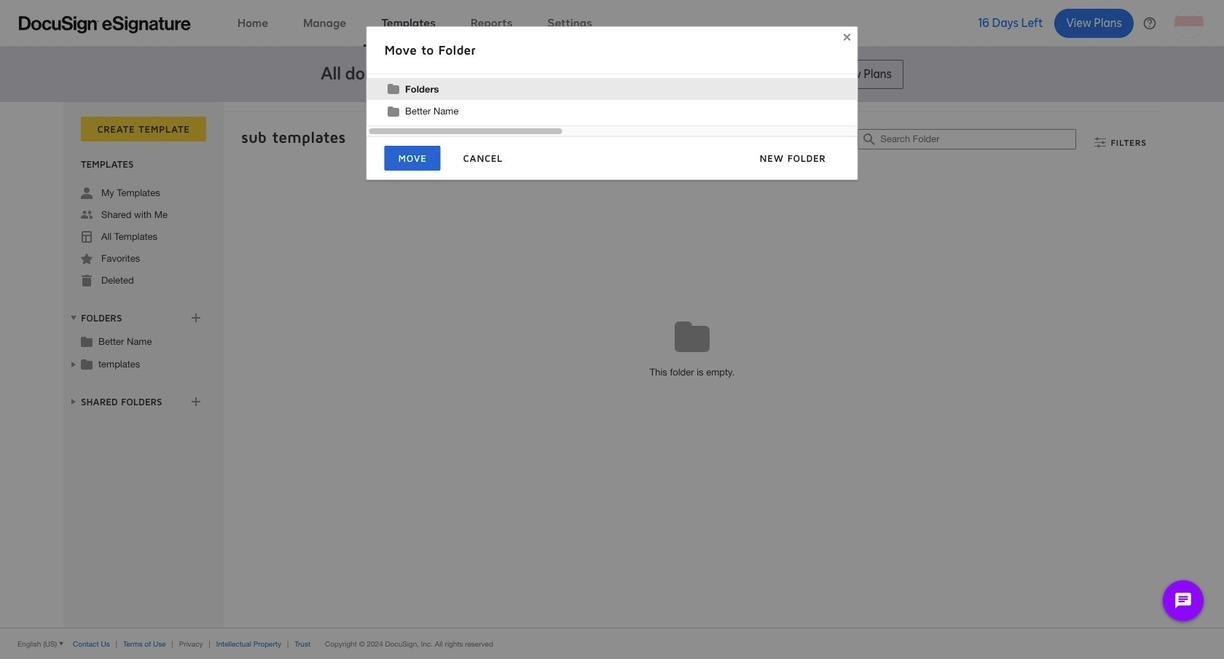 Task type: locate. For each thing, give the bounding box(es) containing it.
templates image
[[81, 231, 93, 243]]

more info region
[[0, 628, 1225, 659]]

docusign esignature image
[[19, 16, 191, 33]]

shared image
[[81, 209, 93, 221]]



Task type: describe. For each thing, give the bounding box(es) containing it.
star filled image
[[81, 253, 93, 265]]

folder image
[[81, 335, 93, 347]]

user image
[[81, 187, 93, 199]]

view folders image
[[68, 312, 79, 324]]

folder image
[[81, 358, 93, 370]]

trash image
[[81, 275, 93, 286]]

Search Folder text field
[[881, 130, 1076, 149]]



